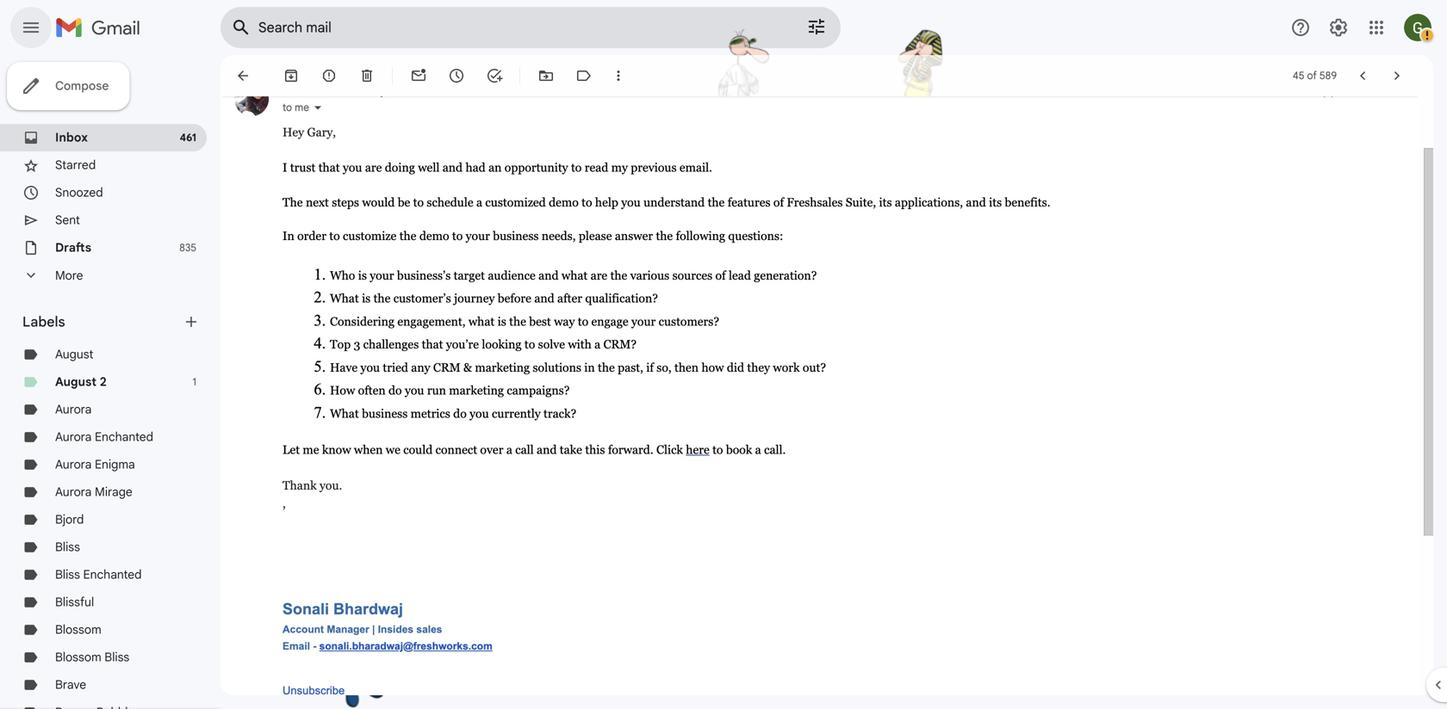 Task type: describe. For each thing, give the bounding box(es) containing it.
45
[[1293, 69, 1305, 82]]

sent link
[[55, 213, 80, 228]]

currently
[[492, 407, 541, 421]]

customer's
[[394, 292, 451, 305]]

often
[[358, 384, 386, 398]]

1 vertical spatial demo
[[419, 229, 449, 243]]

email
[[283, 641, 310, 653]]

1 vertical spatial that
[[422, 338, 443, 352]]

1 vertical spatial what
[[469, 315, 495, 328]]

-
[[313, 641, 317, 653]]

to down schedule
[[452, 229, 463, 243]]

bliss link
[[55, 540, 80, 555]]

aurora enigma link
[[55, 458, 135, 473]]

run
[[427, 384, 446, 398]]

starred
[[55, 158, 96, 173]]

more button
[[0, 262, 207, 289]]

then
[[675, 361, 699, 375]]

to right way
[[578, 315, 589, 328]]

thank
[[283, 479, 317, 493]]

Not starred checkbox
[[1320, 82, 1337, 99]]

,
[[283, 497, 286, 511]]

the down be
[[400, 229, 417, 243]]

needs,
[[542, 229, 576, 243]]

take
[[560, 443, 582, 457]]

gmail image
[[55, 10, 149, 45]]

august for august 'link'
[[55, 347, 93, 362]]

challenges
[[363, 338, 419, 352]]

main menu image
[[21, 17, 41, 38]]

customized
[[485, 196, 546, 209]]

blossom for blossom link at the left bottom of page
[[55, 623, 101, 638]]

2 horizontal spatial your
[[632, 315, 656, 328]]

more image
[[610, 67, 627, 84]]

well
[[418, 161, 440, 174]]

labels image
[[576, 67, 593, 84]]

sales
[[416, 624, 442, 636]]

0 vertical spatial marketing
[[475, 361, 530, 375]]

what for what business metrics do you currently track?
[[330, 407, 359, 421]]

aurora enchanted
[[55, 430, 153, 445]]

in
[[283, 229, 294, 243]]

email.
[[680, 161, 712, 174]]

labels navigation
[[0, 55, 221, 710]]

click
[[657, 443, 683, 457]]

1 vertical spatial marketing
[[449, 384, 504, 398]]

if
[[646, 361, 654, 375]]

freshsales
[[787, 196, 843, 209]]

how
[[330, 384, 355, 398]]

previous
[[631, 161, 677, 174]]

compose button
[[7, 62, 130, 110]]

out?
[[803, 361, 826, 375]]

you're
[[446, 338, 479, 352]]

to right 'order' at left
[[329, 229, 340, 243]]

applications,
[[895, 196, 963, 209]]

please
[[579, 229, 612, 243]]

the left best
[[509, 315, 526, 328]]

aurora enigma
[[55, 458, 135, 473]]

aurora for aurora enchanted
[[55, 430, 92, 445]]

aurora mirage link
[[55, 485, 133, 500]]

so,
[[657, 361, 672, 375]]

more
[[55, 268, 83, 283]]

to left show details image on the top of page
[[283, 101, 292, 114]]

is for what
[[362, 292, 371, 305]]

|
[[372, 624, 375, 636]]

labels heading
[[22, 314, 183, 331]]

0 vertical spatial are
[[365, 161, 382, 174]]

the up 'considering' at the left top of page
[[374, 292, 391, 305]]

sent
[[55, 213, 80, 228]]

what is the customer's journey before and after qualification?
[[330, 292, 661, 305]]

manager
[[327, 624, 369, 636]]

blissful
[[55, 595, 94, 610]]

days
[[1257, 84, 1279, 97]]

enchanted for bliss enchanted
[[83, 568, 142, 583]]

considering
[[330, 315, 395, 328]]

2 vertical spatial of
[[716, 269, 726, 282]]

bhardwaj
[[333, 601, 403, 619]]

older image
[[1389, 67, 1406, 84]]

help
[[595, 196, 618, 209]]

0 horizontal spatial that
[[319, 161, 340, 174]]

me for to
[[295, 101, 309, 114]]

best
[[529, 315, 551, 328]]

move to image
[[538, 67, 555, 84]]

questions:
[[728, 229, 783, 243]]

bliss enchanted
[[55, 568, 142, 583]]

suite,
[[846, 196, 876, 209]]

the left the features
[[708, 196, 725, 209]]

august for august 2
[[55, 375, 97, 390]]

1 vertical spatial do
[[453, 407, 467, 421]]

brave link
[[55, 678, 86, 693]]

when
[[354, 443, 383, 457]]

10:09 am
[[1199, 84, 1242, 97]]

1
[[193, 376, 196, 389]]

you.
[[320, 479, 342, 493]]

who
[[330, 269, 355, 282]]

aurora for aurora mirage
[[55, 485, 92, 500]]

bjord
[[55, 513, 84, 528]]

what for what is the customer's journey before and after qualification?
[[330, 292, 359, 305]]

campaigns?
[[507, 384, 570, 398]]

sonali inside thank you. , sonali bhardwaj account manager | insides sales email - sonali.bharadwaj@freshworks. com
[[283, 601, 329, 619]]

customize
[[343, 229, 397, 243]]

45 of 589
[[1293, 69, 1337, 82]]

settings image
[[1329, 17, 1349, 38]]

my
[[611, 161, 628, 174]]

in order to customize the demo to your business needs, please answer the following questions:
[[283, 229, 783, 243]]

Search mail text field
[[258, 19, 758, 36]]

sat, dec 2, 10:09 am (4 days ago) cell
[[1146, 82, 1303, 99]]

show details image
[[313, 103, 323, 113]]

top
[[330, 338, 351, 352]]

brave
[[55, 678, 86, 693]]

1 horizontal spatial business
[[493, 229, 539, 243]]

in
[[584, 361, 595, 375]]

target
[[454, 269, 485, 282]]

would
[[362, 196, 395, 209]]

here link
[[686, 443, 710, 457]]

understand
[[644, 196, 705, 209]]

aurora for aurora enigma
[[55, 458, 92, 473]]

the right in
[[598, 361, 615, 375]]

delete image
[[358, 67, 376, 84]]

a left call
[[506, 443, 513, 457]]

benefits.
[[1005, 196, 1051, 209]]

august 2 link
[[55, 375, 107, 390]]

call
[[515, 443, 534, 457]]

let
[[283, 443, 300, 457]]

blossom bliss link
[[55, 651, 129, 666]]

have you tried any crm & marketing solutions in the past, if so, then how did they work out?
[[330, 361, 829, 375]]

what business metrics do you currently track?
[[330, 407, 577, 421]]

1 vertical spatial business
[[362, 407, 408, 421]]

bliss for bliss link
[[55, 540, 80, 555]]

aurora link
[[55, 402, 92, 417]]

and right call
[[537, 443, 557, 457]]

generation?
[[754, 269, 817, 282]]

unsubscribe link
[[283, 685, 345, 698]]

drafts link
[[55, 240, 91, 255]]

next
[[306, 196, 329, 209]]



Task type: locate. For each thing, give the bounding box(es) containing it.
looking
[[482, 338, 522, 352]]

enchanted up blissful
[[83, 568, 142, 583]]

aurora mirage
[[55, 485, 133, 500]]

sat,
[[1146, 84, 1165, 97]]

what down the who
[[330, 292, 359, 305]]

lead
[[729, 269, 751, 282]]

of left the 'lead'
[[716, 269, 726, 282]]

dec
[[1167, 84, 1186, 97]]

sonali up account
[[283, 601, 329, 619]]

do down tried
[[389, 384, 402, 398]]

you
[[343, 161, 362, 174], [621, 196, 641, 209], [361, 361, 380, 375], [405, 384, 424, 398], [470, 407, 489, 421]]

2 vertical spatial your
[[632, 315, 656, 328]]

archive image
[[283, 67, 300, 84]]

1 what from the top
[[330, 292, 359, 305]]

crm
[[433, 361, 461, 375]]

snooze image
[[448, 67, 465, 84]]

aurora down the aurora link
[[55, 430, 92, 445]]

advanced search options image
[[800, 9, 834, 44]]

back to inbox image
[[234, 67, 252, 84]]

835
[[179, 242, 196, 255]]

and right applications,
[[966, 196, 986, 209]]

me left show details image on the top of page
[[295, 101, 309, 114]]

1 horizontal spatial do
[[453, 407, 467, 421]]

have
[[330, 361, 358, 375]]

that
[[319, 161, 340, 174], [422, 338, 443, 352]]

labels
[[22, 314, 65, 331]]

to
[[283, 101, 292, 114], [571, 161, 582, 174], [413, 196, 424, 209], [582, 196, 592, 209], [329, 229, 340, 243], [452, 229, 463, 243], [578, 315, 589, 328], [525, 338, 535, 352], [713, 443, 723, 457]]

metrics
[[411, 407, 450, 421]]

sonali.bharadwaj@freshworks.
[[319, 641, 471, 653]]

blossom down blissful link at the left of page
[[55, 623, 101, 638]]

a left call.
[[755, 443, 761, 457]]

0 horizontal spatial its
[[879, 196, 892, 209]]

the
[[283, 196, 303, 209]]

how
[[702, 361, 724, 375]]

the up qualification?
[[611, 269, 628, 282]]

add to tasks image
[[486, 67, 503, 84]]

read
[[585, 161, 609, 174]]

your up target
[[466, 229, 490, 243]]

blossom for blossom bliss
[[55, 651, 101, 666]]

1 horizontal spatial its
[[989, 196, 1002, 209]]

to left read
[[571, 161, 582, 174]]

0 horizontal spatial what
[[469, 315, 495, 328]]

1 vertical spatial august
[[55, 375, 97, 390]]

461
[[180, 131, 196, 144]]

3
[[354, 338, 360, 352]]

considering engagement, what is the best way to engage your customers?
[[330, 315, 719, 328]]

august link
[[55, 347, 93, 362]]

your
[[466, 229, 490, 243], [370, 269, 394, 282], [632, 315, 656, 328]]

0 vertical spatial enchanted
[[95, 430, 153, 445]]

0 horizontal spatial business
[[362, 407, 408, 421]]

0 vertical spatial blossom
[[55, 623, 101, 638]]

a right schedule
[[476, 196, 483, 209]]

newer image
[[1354, 67, 1372, 84]]

bliss for bliss enchanted
[[55, 568, 80, 583]]

what down the how
[[330, 407, 359, 421]]

to right here
[[713, 443, 723, 457]]

1 vertical spatial what
[[330, 407, 359, 421]]

2,
[[1188, 84, 1197, 97]]

know
[[322, 443, 351, 457]]

snoozed
[[55, 185, 103, 200]]

crm?
[[604, 338, 637, 352]]

and left had
[[443, 161, 463, 174]]

2 what from the top
[[330, 407, 359, 421]]

its left benefits.
[[989, 196, 1002, 209]]

insides
[[378, 624, 414, 636]]

the right answer
[[656, 229, 673, 243]]

bliss enchanted link
[[55, 568, 142, 583]]

2 blossom from the top
[[55, 651, 101, 666]]

book
[[726, 443, 752, 457]]

ago)
[[1281, 84, 1303, 97]]

2 sonali from the top
[[283, 601, 329, 619]]

1 horizontal spatial of
[[774, 196, 784, 209]]

0 vertical spatial bliss
[[55, 540, 80, 555]]

1 vertical spatial enchanted
[[83, 568, 142, 583]]

demo up the needs,
[[549, 196, 579, 209]]

before
[[498, 292, 532, 305]]

its
[[879, 196, 892, 209], [989, 196, 1002, 209]]

to right be
[[413, 196, 424, 209]]

and up after
[[539, 269, 559, 282]]

are left doing
[[365, 161, 382, 174]]

way
[[554, 315, 575, 328]]

starred link
[[55, 158, 96, 173]]

you up often
[[361, 361, 380, 375]]

0 vertical spatial that
[[319, 161, 340, 174]]

0 horizontal spatial are
[[365, 161, 382, 174]]

aurora up bjord
[[55, 485, 92, 500]]

1 vertical spatial is
[[362, 292, 371, 305]]

is right the who
[[358, 269, 367, 282]]

be
[[398, 196, 410, 209]]

what up top 3 challenges that you're looking to solve with a crm?
[[469, 315, 495, 328]]

do down how often do you run marketing campaigns?
[[453, 407, 467, 421]]

not starred image
[[1320, 82, 1337, 99]]

1 horizontal spatial what
[[562, 269, 588, 282]]

aurora for the aurora link
[[55, 402, 92, 417]]

0 horizontal spatial your
[[370, 269, 394, 282]]

business down customized
[[493, 229, 539, 243]]

let me know when we could connect over a call and take this forward. click here to book a call.
[[283, 443, 786, 457]]

0 vertical spatial is
[[358, 269, 367, 282]]

qualification?
[[585, 292, 658, 305]]

1 vertical spatial blossom
[[55, 651, 101, 666]]

with
[[568, 338, 592, 352]]

various
[[630, 269, 670, 282]]

of right 45
[[1307, 69, 1317, 82]]

you right help
[[621, 196, 641, 209]]

1 its from the left
[[879, 196, 892, 209]]

1 aurora from the top
[[55, 402, 92, 417]]

is up 'considering' at the left top of page
[[362, 292, 371, 305]]

search mail image
[[226, 12, 257, 43]]

enchanted for aurora enchanted
[[95, 430, 153, 445]]

aurora up aurora mirage link
[[55, 458, 92, 473]]

1 horizontal spatial your
[[466, 229, 490, 243]]

we
[[386, 443, 401, 457]]

blossom down blossom link at the left bottom of page
[[55, 651, 101, 666]]

its right suite,
[[879, 196, 892, 209]]

1 vertical spatial your
[[370, 269, 394, 282]]

answer
[[615, 229, 653, 243]]

0 vertical spatial sonali
[[283, 83, 319, 98]]

blissful link
[[55, 595, 94, 610]]

bjord link
[[55, 513, 84, 528]]

0 vertical spatial demo
[[549, 196, 579, 209]]

you up steps
[[343, 161, 362, 174]]

here
[[686, 443, 710, 457]]

support image
[[1291, 17, 1311, 38]]

schedule
[[427, 196, 474, 209]]

0 horizontal spatial of
[[716, 269, 726, 282]]

to left help
[[582, 196, 592, 209]]

inbox
[[55, 130, 88, 145]]

0 vertical spatial me
[[295, 101, 309, 114]]

me for let
[[303, 443, 319, 457]]

is up 'looking'
[[498, 315, 506, 328]]

to left solve
[[525, 338, 535, 352]]

your right the who
[[370, 269, 394, 282]]

None search field
[[221, 7, 841, 48]]

sonali bharadwaj
[[283, 83, 384, 98]]

after
[[557, 292, 582, 305]]

1 horizontal spatial demo
[[549, 196, 579, 209]]

me right let
[[303, 443, 319, 457]]

enchanted up enigma
[[95, 430, 153, 445]]

i
[[283, 161, 287, 174]]

are up qualification?
[[591, 269, 608, 282]]

enigma
[[95, 458, 135, 473]]

august
[[55, 347, 93, 362], [55, 375, 97, 390]]

august left 2
[[55, 375, 97, 390]]

a right the with
[[595, 338, 601, 352]]

0 vertical spatial august
[[55, 347, 93, 362]]

journey
[[454, 292, 495, 305]]

report spam image
[[321, 67, 338, 84]]

1 vertical spatial bliss
[[55, 568, 80, 583]]

3 aurora from the top
[[55, 458, 92, 473]]

that down engagement,
[[422, 338, 443, 352]]

1 sonali from the top
[[283, 83, 319, 98]]

demo down schedule
[[419, 229, 449, 243]]

had
[[466, 161, 486, 174]]

of right the features
[[774, 196, 784, 209]]

and up best
[[534, 292, 555, 305]]

features
[[728, 196, 771, 209]]

solutions
[[533, 361, 582, 375]]

your down qualification?
[[632, 315, 656, 328]]

sonali up to me
[[283, 83, 319, 98]]

trust
[[290, 161, 316, 174]]

1 horizontal spatial are
[[591, 269, 608, 282]]

2 aurora from the top
[[55, 430, 92, 445]]

drafts
[[55, 240, 91, 255]]

2 its from the left
[[989, 196, 1002, 209]]

0 vertical spatial do
[[389, 384, 402, 398]]

1 vertical spatial sonali
[[283, 601, 329, 619]]

call.
[[764, 443, 786, 457]]

august up august 2
[[55, 347, 93, 362]]

2 august from the top
[[55, 375, 97, 390]]

you left currently
[[470, 407, 489, 421]]

sat, dec 2, 10:09 am (4 days ago)
[[1146, 84, 1303, 97]]

2 vertical spatial is
[[498, 315, 506, 328]]

inbox link
[[55, 130, 88, 145]]

1 august from the top
[[55, 347, 93, 362]]

0 horizontal spatial do
[[389, 384, 402, 398]]

marketing down &
[[449, 384, 504, 398]]

of
[[1307, 69, 1317, 82], [774, 196, 784, 209], [716, 269, 726, 282]]

4 aurora from the top
[[55, 485, 92, 500]]

business down often
[[362, 407, 408, 421]]

thank you. , sonali bhardwaj account manager | insides sales email - sonali.bharadwaj@freshworks. com
[[283, 479, 493, 653]]

2 horizontal spatial of
[[1307, 69, 1317, 82]]

marketing down 'looking'
[[475, 361, 530, 375]]

0 vertical spatial of
[[1307, 69, 1317, 82]]

what up after
[[562, 269, 588, 282]]

589
[[1320, 69, 1337, 82]]

customers?
[[659, 315, 719, 328]]

1 blossom from the top
[[55, 623, 101, 638]]

aurora down august 2
[[55, 402, 92, 417]]

that right trust
[[319, 161, 340, 174]]

you left run
[[405, 384, 424, 398]]

following
[[676, 229, 726, 243]]

0 vertical spatial business
[[493, 229, 539, 243]]

0 vertical spatial what
[[330, 292, 359, 305]]

unsubscribe
[[283, 685, 345, 698]]

marketing
[[475, 361, 530, 375], [449, 384, 504, 398]]

account
[[283, 624, 324, 636]]

1 vertical spatial of
[[774, 196, 784, 209]]

1 vertical spatial me
[[303, 443, 319, 457]]

0 vertical spatial your
[[466, 229, 490, 243]]

any
[[411, 361, 430, 375]]

a
[[476, 196, 483, 209], [595, 338, 601, 352], [506, 443, 513, 457], [755, 443, 761, 457]]

1 vertical spatial are
[[591, 269, 608, 282]]

2 vertical spatial bliss
[[105, 651, 129, 666]]

0 vertical spatial what
[[562, 269, 588, 282]]

0 horizontal spatial demo
[[419, 229, 449, 243]]

1 horizontal spatial that
[[422, 338, 443, 352]]

is for who
[[358, 269, 367, 282]]



Task type: vqa. For each thing, say whether or not it's contained in the screenshot.
bottom the me
yes



